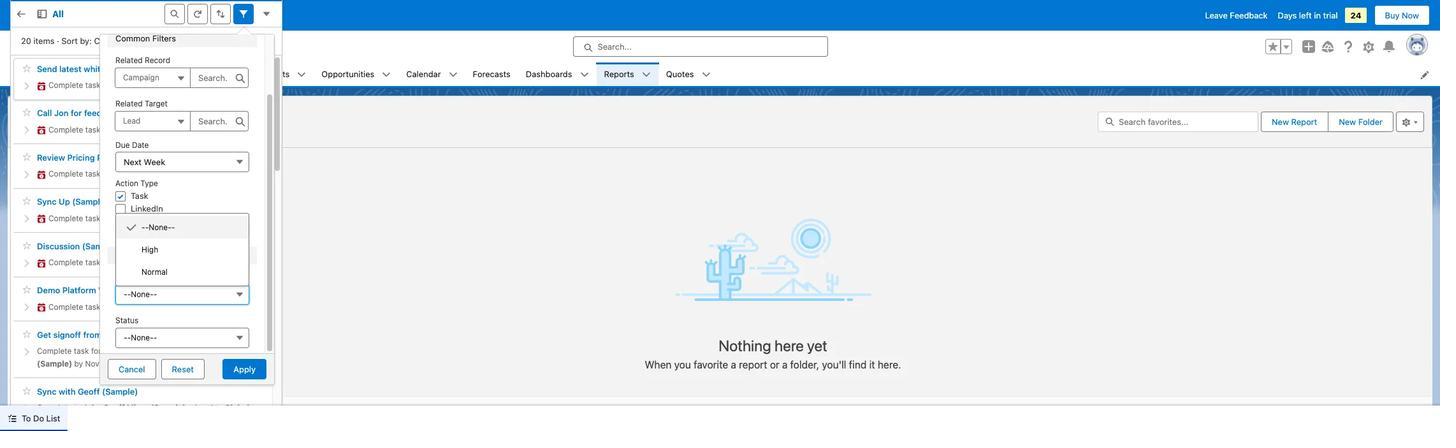Task type: describe. For each thing, give the bounding box(es) containing it.
folder,
[[791, 359, 820, 370]]

target
[[145, 99, 168, 109]]

me inside the shared with me link
[[76, 366, 88, 376]]

for for complete task for geoff minor (sample) related to
[[91, 403, 101, 413]]

for for complete task for david adelson (sample)
[[103, 258, 113, 267]]

sync with geoff (sample)
[[37, 386, 138, 397]]

list box inside all dialog
[[115, 213, 249, 286]]

lead
[[123, 116, 141, 126]]

24
[[1351, 10, 1362, 20]]

Priority button
[[115, 285, 249, 305]]

review
[[37, 152, 65, 163]]

days left in trial
[[1278, 10, 1338, 20]]

sync up (sample) element
[[13, 191, 270, 233]]

by inside 'demo platform widgets (sample)' element
[[200, 302, 209, 312]]

or
[[770, 359, 780, 370]]

task for task filters
[[115, 250, 133, 260]]

filters for task filters
[[135, 250, 159, 260]]

amy
[[115, 302, 132, 312]]

--none-- inside option
[[142, 223, 175, 232]]

buy now button
[[1375, 5, 1430, 26]]

0 vertical spatial folders
[[23, 297, 62, 307]]

complete for complete task for jon amos (sample) by oct 19
[[48, 125, 83, 134]]

text default image inside send latest whitepaper (sample) element
[[37, 81, 46, 90]]

reports link
[[597, 62, 642, 86]]

get signoff from leanne (sample)
[[37, 330, 171, 340]]

by inside sync up (sample) element
[[200, 213, 209, 223]]

priority
[[115, 272, 141, 282]]

get signoff from leanne (sample) link
[[37, 330, 171, 340]]

(sample) inside the sync up (sample) 'link'
[[72, 197, 108, 207]]

text default image inside opportunities list item
[[382, 70, 391, 79]]

public
[[28, 246, 52, 256]]

Due Date, Next Week button
[[115, 152, 249, 172]]

for for call jon for feedback (sample)
[[71, 108, 82, 118]]

complete for complete task for david adelson (sample)
[[48, 258, 83, 267]]

opportunities link
[[314, 62, 382, 86]]

for for complete task for leanne tomlin (sample) from
[[91, 346, 101, 356]]

minor for related
[[127, 403, 149, 413]]

email
[[131, 230, 151, 240]]

dashboards link
[[518, 62, 580, 86]]

0 horizontal spatial 20
[[21, 35, 31, 46]]

Search... text field
[[190, 111, 249, 132]]

geoff for complete task for geoff minor (sample) related to
[[103, 403, 125, 413]]

with for shared
[[58, 366, 74, 376]]

opportunities
[[322, 69, 375, 79]]

1 a from the left
[[731, 359, 737, 370]]

new folder
[[1339, 117, 1383, 127]]

sort
[[61, 35, 78, 46]]

all folders link
[[8, 312, 103, 336]]

calendar list item
[[399, 62, 465, 86]]

text default image inside quotes list item
[[702, 70, 711, 79]]

in
[[1314, 10, 1321, 20]]

loehr
[[139, 213, 161, 223]]

up
[[59, 197, 70, 207]]

tomlin
[[133, 346, 159, 356]]

signoff
[[53, 330, 81, 340]]

2 a from the left
[[782, 359, 788, 370]]

sync for sync up (sample)
[[37, 197, 57, 207]]

contacts list item
[[247, 62, 314, 86]]

white
[[142, 169, 164, 179]]

platform
[[62, 285, 96, 296]]

(sample) inside get signoff from leanne (sample) link
[[135, 330, 171, 340]]

david
[[115, 258, 137, 267]]

complete for complete task for sarah loehr (sample) by oct 27
[[48, 213, 83, 223]]

accounts
[[187, 69, 223, 79]]

Search by object type, Campaign button
[[115, 68, 191, 88]]

270
[[68, 416, 83, 425]]

jon inside the "call jon for feedback (sample)" link
[[54, 108, 69, 118]]

created by me for with
[[28, 342, 85, 352]]

common filters
[[115, 33, 176, 43]]

complete for complete task for geoff minor (sample) by oct 19
[[48, 80, 83, 90]]

send
[[37, 64, 57, 74]]

created by me link for private
[[8, 191, 103, 215]]

created by me for reports
[[28, 198, 85, 208]]

left
[[1300, 10, 1312, 20]]

task for complete task for david adelson (sample)
[[85, 258, 101, 267]]

acme (sample)
[[37, 346, 238, 368]]

(sample) inside call jon for feedback (sample) element
[[155, 125, 190, 134]]

discussion (sample)
[[37, 241, 118, 251]]

(sample) inside send latest whitepaper (sample) link
[[130, 64, 166, 74]]

0 vertical spatial widgets
[[98, 285, 131, 296]]

demo
[[37, 285, 60, 296]]

calendar link
[[399, 62, 449, 86]]

amos
[[131, 125, 153, 134]]

common
[[115, 33, 150, 43]]

all button
[[31, 4, 64, 24]]

complete for complete task for carole white (sample) by oct 18
[[48, 169, 83, 179]]

buy
[[1385, 10, 1400, 20]]

by down signoff
[[61, 342, 70, 352]]

sync for sync with geoff (sample)
[[37, 386, 57, 397]]

1 vertical spatial from
[[198, 346, 215, 356]]

search...
[[598, 41, 632, 52]]

leanne for (sample)
[[104, 330, 133, 340]]

complete task for geoff minor (sample) related to
[[37, 403, 225, 413]]

nov
[[85, 359, 99, 368]]

discussion (sample) element
[[13, 235, 270, 277]]

global
[[225, 403, 249, 413]]

related for lead
[[115, 99, 143, 109]]

18
[[230, 169, 238, 179]]

complete for complete task for leanne tomlin (sample) from
[[37, 346, 72, 356]]

nothing here yet when you favorite a report or a folder, you'll find it here.
[[645, 337, 901, 370]]

(sample) inside demo platform widgets (sample) link
[[133, 285, 169, 296]]

all dialog
[[10, 0, 283, 431]]

(sample) inside review pricing proposal (sample) "element"
[[166, 169, 201, 179]]

for for complete task for jon amos (sample) by oct 19
[[103, 125, 113, 134]]

review pricing proposal (sample)
[[37, 152, 169, 163]]

complete task for amy jordan (sample) by oct 20
[[48, 302, 236, 312]]

all inside the reports all favorites 0 items
[[16, 112, 30, 127]]

list
[[46, 413, 60, 423]]

do
[[33, 413, 44, 423]]

discussion
[[37, 241, 80, 251]]

task for complete task for geoff minor (sample) related to
[[74, 403, 89, 413]]

due
[[115, 141, 130, 150]]

created by me link for shared
[[8, 336, 103, 360]]

reports all favorites 0 items
[[16, 100, 83, 141]]

accounts link
[[179, 62, 231, 86]]

oct for sync up (sample)
[[211, 213, 224, 223]]

whitepaper
[[84, 64, 128, 74]]

text default image for sync up (sample)
[[37, 214, 46, 223]]

recent
[[28, 174, 55, 184]]

all for all folders
[[28, 318, 38, 328]]

none- for "status, --none--" "button"
[[131, 333, 154, 343]]

public reports
[[28, 246, 84, 256]]

home
[[94, 69, 117, 79]]

·
[[57, 35, 59, 46]]

to do list
[[22, 413, 60, 423]]

created inside all dialog
[[94, 35, 125, 46]]

action
[[115, 178, 138, 188]]

complete task for sarah loehr (sample) by oct 27
[[48, 213, 235, 223]]

pricing
[[67, 152, 95, 163]]

call jon for feedback (sample) link
[[37, 108, 158, 118]]

leanne for tomlin
[[103, 346, 131, 356]]

yet
[[807, 337, 828, 354]]

new for new folder
[[1339, 117, 1356, 127]]

related for campaign
[[115, 56, 143, 65]]

1 vertical spatial favorites
[[23, 394, 70, 403]]

private reports
[[28, 222, 87, 232]]

forecasts
[[473, 69, 511, 79]]

created for recent
[[28, 198, 59, 208]]

demo platform widgets (sample) link
[[37, 285, 169, 296]]

now
[[1402, 10, 1420, 20]]



Task type: vqa. For each thing, say whether or not it's contained in the screenshot.
new button
no



Task type: locate. For each thing, give the bounding box(es) containing it.
sync left up
[[37, 197, 57, 207]]

1 vertical spatial sync
[[37, 386, 57, 397]]

1 vertical spatial created by me link
[[8, 336, 103, 360]]

a
[[731, 359, 737, 370], [782, 359, 788, 370]]

complete up the list
[[37, 403, 72, 413]]

by
[[200, 80, 208, 90], [192, 125, 201, 134], [204, 169, 212, 179], [61, 198, 70, 208], [200, 213, 209, 223], [200, 302, 209, 312], [61, 342, 70, 352], [72, 359, 85, 368]]

0 vertical spatial --none--
[[142, 223, 175, 232]]

text default image inside discussion (sample) element
[[37, 259, 46, 268]]

0 vertical spatial created
[[94, 35, 125, 46]]

2 vertical spatial created
[[28, 342, 59, 352]]

oct left 27
[[211, 213, 224, 223]]

1 vertical spatial none-
[[131, 290, 154, 299]]

you'll
[[822, 359, 847, 370]]

sync up (sample)
[[37, 197, 108, 207]]

1 vertical spatial text default image
[[37, 214, 46, 223]]

2 vertical spatial me
[[76, 366, 88, 376]]

by left 27
[[200, 213, 209, 223]]

(sample) inside 'acme (sample)'
[[37, 359, 72, 368]]

opportunities list item
[[314, 62, 399, 86]]

by up next week button
[[192, 125, 201, 134]]

public reports link
[[8, 239, 103, 263]]

geoff
[[115, 80, 136, 90], [78, 386, 100, 397], [103, 403, 125, 413]]

19 up search... text box
[[226, 80, 234, 90]]

-
[[142, 223, 145, 232], [145, 223, 149, 232], [171, 223, 175, 232], [124, 290, 127, 299], [127, 290, 131, 299], [154, 290, 157, 299], [124, 333, 127, 343], [127, 333, 131, 343], [154, 333, 157, 343], [62, 416, 66, 425]]

0 vertical spatial jon
[[54, 108, 69, 118]]

new inside button
[[1339, 117, 1356, 127]]

(sample) up amos
[[123, 108, 158, 118]]

me down signoff
[[73, 342, 85, 352]]

apply
[[234, 364, 256, 374]]

to do list button
[[0, 406, 68, 431]]

(sample) inside global media - 270 widgets (sample)
[[118, 416, 154, 425]]

text default image inside call jon for feedback (sample) element
[[37, 126, 46, 135]]

created for all folders
[[28, 342, 59, 352]]

for down the review pricing proposal (sample) link
[[103, 169, 113, 179]]

20 inside 'demo platform widgets (sample)' element
[[226, 302, 236, 312]]

get
[[37, 330, 51, 340]]

oct inside sync up (sample) element
[[211, 213, 224, 223]]

with down shared with me
[[59, 386, 76, 397]]

19 inside call jon for feedback (sample) element
[[218, 125, 226, 134]]

for down home
[[103, 80, 113, 90]]

text default image inside --none-- option
[[126, 222, 136, 232]]

task up nov
[[74, 346, 89, 356]]

complete
[[48, 80, 83, 90], [48, 125, 83, 134], [48, 169, 83, 179], [48, 213, 83, 223], [48, 258, 83, 267], [48, 302, 83, 312], [37, 346, 72, 356], [37, 403, 72, 413]]

1 horizontal spatial 20
[[226, 302, 236, 312]]

widgets inside global media - 270 widgets (sample)
[[85, 416, 116, 425]]

task inside send latest whitepaper (sample) element
[[85, 80, 101, 90]]

1 related from the top
[[115, 56, 143, 65]]

when
[[645, 359, 672, 370]]

related
[[188, 403, 213, 413]]

calendar
[[406, 69, 441, 79]]

task inside get signoff from leanne (sample) "element"
[[74, 346, 89, 356]]

from left "acme"
[[198, 346, 215, 356]]

for
[[103, 80, 113, 90], [71, 108, 82, 118], [103, 125, 113, 134], [103, 169, 113, 179], [103, 213, 113, 223], [103, 258, 113, 267], [103, 302, 113, 312], [91, 346, 101, 356], [91, 403, 101, 413]]

1 horizontal spatial a
[[782, 359, 788, 370]]

sales
[[43, 67, 71, 81]]

complete inside send latest whitepaper (sample) element
[[48, 80, 83, 90]]

oct for demo platform widgets (sample)
[[211, 302, 224, 312]]

for inside sync with geoff (sample) element
[[91, 403, 101, 413]]

for inside discussion (sample) element
[[103, 258, 113, 267]]

created by me
[[28, 198, 85, 208], [28, 342, 85, 352]]

send latest whitepaper (sample) element
[[13, 58, 270, 100]]

0 vertical spatial sync
[[37, 197, 57, 207]]

new report button
[[1262, 112, 1328, 131]]

0 horizontal spatial from
[[83, 330, 102, 340]]

related target
[[115, 99, 168, 109]]

--none-- down linkedin
[[142, 223, 175, 232]]

--none-- inside priority button
[[124, 290, 157, 299]]

next week
[[124, 157, 165, 167]]

oct inside review pricing proposal (sample) "element"
[[214, 169, 228, 179]]

1 horizontal spatial jon
[[115, 125, 129, 134]]

1 horizontal spatial call
[[131, 217, 145, 227]]

task down 'action type'
[[131, 191, 148, 201]]

filters up record
[[152, 33, 176, 43]]

by left 10
[[72, 359, 85, 368]]

complete task for geoff minor (sample) by oct 19
[[48, 80, 234, 90]]

--none--
[[142, 223, 175, 232], [124, 290, 157, 299], [124, 333, 157, 343]]

complete down latest
[[48, 80, 83, 90]]

1 vertical spatial leanne
[[103, 346, 131, 356]]

(sample)
[[123, 108, 158, 118], [134, 152, 169, 163]]

task for complete task for leanne tomlin (sample) from
[[74, 346, 89, 356]]

1 vertical spatial created by me
[[28, 342, 85, 352]]

task up priority
[[115, 250, 133, 260]]

dashboards list item
[[518, 62, 597, 86]]

text default image
[[642, 70, 651, 79], [37, 214, 46, 223], [37, 303, 46, 312]]

geoff down "leads"
[[115, 80, 136, 90]]

a left 'report'
[[731, 359, 737, 370]]

with inside sync with geoff (sample) link
[[59, 386, 76, 397]]

for for complete task for amy jordan (sample) by oct 20
[[103, 302, 113, 312]]

Status button
[[115, 328, 249, 348]]

1 new from the left
[[1272, 117, 1289, 127]]

task for complete task for sarah loehr (sample) by oct 27
[[85, 213, 101, 223]]

0 vertical spatial leanne
[[104, 330, 133, 340]]

to
[[215, 403, 223, 413]]

task down home
[[85, 80, 101, 90]]

days
[[1278, 10, 1297, 20]]

geoff down sync with geoff (sample) link
[[103, 403, 125, 413]]

for inside get signoff from leanne (sample) "element"
[[91, 346, 101, 356]]

folders down demo
[[23, 297, 62, 307]]

19 for send latest whitepaper (sample)
[[226, 80, 234, 90]]

0 vertical spatial text default image
[[642, 70, 651, 79]]

1 vertical spatial 20
[[226, 302, 236, 312]]

1 vertical spatial with
[[59, 386, 76, 397]]

with inside the shared with me link
[[58, 366, 74, 376]]

task inside 'demo platform widgets (sample)' element
[[85, 302, 101, 312]]

high
[[142, 245, 158, 254]]

0 vertical spatial geoff
[[115, 80, 136, 90]]

for for complete task for sarah loehr (sample) by oct 27
[[103, 213, 113, 223]]

by down accounts
[[200, 80, 208, 90]]

none- for priority button in the left of the page
[[131, 290, 154, 299]]

1 vertical spatial task
[[115, 250, 133, 260]]

complete down up
[[48, 213, 83, 223]]

oct for call jon for feedback (sample)
[[203, 125, 216, 134]]

1 vertical spatial folders
[[40, 318, 69, 328]]

favorites up to do list
[[23, 394, 70, 403]]

send latest whitepaper (sample)
[[37, 64, 166, 74]]

1 vertical spatial 19
[[218, 125, 226, 134]]

favorite
[[694, 359, 728, 370]]

items left ·
[[33, 35, 55, 46]]

task down demo platform widgets (sample) link at the left bottom of the page
[[85, 302, 101, 312]]

widgets up amy
[[98, 285, 131, 296]]

text default image inside to do list button
[[8, 414, 17, 423]]

complete for complete task for geoff minor (sample) related to
[[37, 403, 72, 413]]

2 vertical spatial --none--
[[124, 333, 157, 343]]

favorites inside the reports all favorites 0 items
[[33, 112, 83, 127]]

1 vertical spatial items
[[23, 131, 43, 141]]

task down the "call jon for feedback (sample)" link
[[85, 125, 101, 134]]

created by me down recent link
[[28, 198, 85, 208]]

0 vertical spatial related
[[115, 56, 143, 65]]

(sample) up white at top left
[[134, 152, 169, 163]]

here.
[[878, 359, 901, 370]]

--none-- up complete task for amy jordan (sample) by oct 20
[[124, 290, 157, 299]]

jon up due
[[115, 125, 129, 134]]

all for all reports
[[28, 269, 38, 280]]

1 vertical spatial jon
[[115, 125, 129, 134]]

created down get
[[28, 342, 59, 352]]

--none-- inside "button"
[[124, 333, 157, 343]]

1 vertical spatial me
[[73, 342, 85, 352]]

trial
[[1324, 10, 1338, 20]]

0 horizontal spatial jon
[[54, 108, 69, 118]]

2 created by me from the top
[[28, 342, 85, 352]]

to
[[22, 413, 31, 423]]

oct for send latest whitepaper (sample)
[[210, 80, 223, 90]]

complete task for leanne tomlin (sample) from
[[37, 346, 217, 356]]

complete inside 'demo platform widgets (sample)' element
[[48, 302, 83, 312]]

complete task for carole white (sample) by oct 18
[[48, 169, 238, 179]]

new left folder
[[1339, 117, 1356, 127]]

minor inside send latest whitepaper (sample) element
[[138, 80, 160, 90]]

reset button
[[161, 359, 205, 379]]

quotes
[[666, 69, 694, 79]]

0 vertical spatial 20
[[21, 35, 31, 46]]

--none-- option
[[116, 216, 249, 238]]

items
[[33, 35, 55, 46], [23, 131, 43, 141]]

text default image inside dashboards list item
[[580, 70, 589, 79]]

1 horizontal spatial new
[[1339, 117, 1356, 127]]

(sample)
[[130, 64, 166, 74], [162, 80, 197, 90], [155, 125, 190, 134], [166, 169, 201, 179], [72, 197, 108, 207], [163, 213, 198, 223], [82, 241, 118, 251], [172, 258, 207, 267], [133, 285, 169, 296], [163, 302, 198, 312], [135, 330, 171, 340], [160, 346, 196, 356], [37, 359, 72, 368], [102, 386, 138, 397], [151, 403, 186, 413], [118, 416, 154, 425]]

leanne down status
[[104, 330, 133, 340]]

0 horizontal spatial call
[[37, 108, 52, 118]]

new for new report
[[1272, 117, 1289, 127]]

20 left ·
[[21, 35, 31, 46]]

1 vertical spatial created
[[28, 198, 59, 208]]

0 vertical spatial (sample)
[[123, 108, 158, 118]]

related up "leads"
[[115, 56, 143, 65]]

--none-- for "status, --none--" "button"
[[124, 333, 157, 343]]

2 sync from the top
[[37, 386, 57, 397]]

0 vertical spatial none-
[[149, 223, 171, 232]]

complete inside review pricing proposal (sample) "element"
[[48, 169, 83, 179]]

19 for call jon for feedback (sample)
[[218, 125, 226, 134]]

complete inside call jon for feedback (sample) element
[[48, 125, 83, 134]]

global media - 270 widgets (sample)
[[37, 403, 249, 425]]

27
[[226, 213, 235, 223]]

20
[[21, 35, 31, 46], [226, 302, 236, 312]]

nov 10
[[85, 359, 110, 368]]

geoff down nov
[[78, 386, 100, 397]]

new left report
[[1272, 117, 1289, 127]]

20 up "acme"
[[226, 302, 236, 312]]

0 vertical spatial task
[[131, 191, 148, 201]]

1 vertical spatial date
[[132, 141, 149, 150]]

task down the review pricing proposal (sample) link
[[85, 169, 101, 179]]

by up "status, --none--" "button"
[[200, 302, 209, 312]]

call jon for feedback (sample)
[[37, 108, 158, 118]]

2 related from the top
[[115, 99, 143, 109]]

filters for common filters
[[152, 33, 176, 43]]

me for reports
[[73, 198, 85, 208]]

related
[[115, 56, 143, 65], [115, 99, 143, 109]]

with
[[58, 366, 74, 376], [59, 386, 76, 397]]

jon down sales
[[54, 108, 69, 118]]

(sample) inside "element"
[[134, 152, 169, 163]]

oct inside 'demo platform widgets (sample)' element
[[211, 302, 224, 312]]

complete down get
[[37, 346, 72, 356]]

task inside discussion (sample) element
[[85, 258, 101, 267]]

1 vertical spatial widgets
[[85, 416, 116, 425]]

1 sync from the top
[[37, 197, 57, 207]]

task down 'discussion (sample)' "link"
[[85, 258, 101, 267]]

oct up next week button
[[203, 125, 216, 134]]

folders up get
[[40, 318, 69, 328]]

task down the sync up (sample) 'link' on the top
[[85, 213, 101, 223]]

oct for review pricing proposal (sample)
[[214, 169, 228, 179]]

for for complete task for geoff minor (sample) by oct 19
[[103, 80, 113, 90]]

0 vertical spatial created by me
[[28, 198, 85, 208]]

1 vertical spatial call
[[131, 217, 145, 227]]

2 new from the left
[[1339, 117, 1356, 127]]

2 vertical spatial none-
[[131, 333, 154, 343]]

minor inside sync with geoff (sample) element
[[127, 403, 149, 413]]

forecasts link
[[465, 62, 518, 86]]

reports
[[604, 69, 634, 79], [16, 100, 46, 110], [23, 153, 62, 162], [57, 222, 87, 232], [54, 246, 84, 256], [40, 269, 70, 280]]

none- inside "button"
[[131, 333, 154, 343]]

19 up next week button
[[218, 125, 226, 134]]

0 vertical spatial filters
[[152, 33, 176, 43]]

for inside review pricing proposal (sample) "element"
[[103, 169, 113, 179]]

for inside sync up (sample) element
[[103, 213, 113, 223]]

by inside get signoff from leanne (sample) "element"
[[72, 359, 85, 368]]

recent link
[[8, 167, 103, 191]]

0 vertical spatial date
[[127, 35, 145, 46]]

complete inside sync up (sample) element
[[48, 213, 83, 223]]

quotes list item
[[659, 62, 718, 86]]

all up ·
[[52, 8, 64, 19]]

oct inside call jon for feedback (sample) element
[[203, 125, 216, 134]]

geoff for complete task for geoff minor (sample) by oct 19
[[115, 80, 136, 90]]

task for complete task for carole white (sample) by oct 18
[[85, 169, 101, 179]]

for down sync with geoff (sample) link
[[91, 403, 101, 413]]

group
[[1266, 39, 1293, 54]]

task inside sync up (sample) element
[[85, 213, 101, 223]]

oct down accounts
[[210, 80, 223, 90]]

complete down review
[[48, 169, 83, 179]]

1 created by me from the top
[[28, 198, 85, 208]]

all folders
[[28, 318, 69, 328]]

task for complete task for geoff minor (sample) by oct 19
[[85, 80, 101, 90]]

leads list item
[[124, 62, 179, 86]]

complete inside sync with geoff (sample) element
[[37, 403, 72, 413]]

1 vertical spatial --none--
[[124, 290, 157, 299]]

reports list item
[[597, 62, 659, 86]]

search... button
[[573, 36, 828, 57]]

get signoff from leanne (sample) element
[[13, 324, 270, 378]]

2 vertical spatial text default image
[[37, 303, 46, 312]]

text default image inside calendar list item
[[449, 70, 458, 79]]

0 vertical spatial me
[[73, 198, 85, 208]]

call jon for feedback (sample) element
[[13, 102, 270, 144]]

it
[[870, 359, 875, 370]]

text default image up public
[[37, 214, 46, 223]]

0 horizontal spatial a
[[731, 359, 737, 370]]

date up related record
[[127, 35, 145, 46]]

0 vertical spatial favorites
[[33, 112, 83, 127]]

complete up all folders link
[[48, 302, 83, 312]]

19
[[226, 80, 234, 90], [218, 125, 226, 134]]

--none-- for priority button in the left of the page
[[124, 290, 157, 299]]

created right by:
[[94, 35, 125, 46]]

19 inside send latest whitepaper (sample) element
[[226, 80, 234, 90]]

all up 0
[[16, 112, 30, 127]]

for up the nov 10
[[91, 346, 101, 356]]

shared
[[28, 366, 55, 376]]

1 vertical spatial (sample)
[[134, 152, 169, 163]]

task
[[85, 80, 101, 90], [85, 125, 101, 134], [85, 169, 101, 179], [85, 213, 101, 223], [85, 258, 101, 267], [85, 302, 101, 312], [74, 346, 89, 356], [74, 403, 89, 413]]

oct inside send latest whitepaper (sample) element
[[210, 80, 223, 90]]

all
[[52, 8, 64, 19], [16, 112, 30, 127], [28, 269, 38, 280], [28, 318, 38, 328]]

sync inside sync with geoff (sample) link
[[37, 386, 57, 397]]

for down "feedback"
[[103, 125, 113, 134]]

complete inside get signoff from leanne (sample) "element"
[[37, 346, 72, 356]]

none-
[[149, 223, 171, 232], [131, 290, 154, 299], [131, 333, 154, 343]]

list containing home
[[86, 62, 1441, 86]]

1 created by me link from the top
[[8, 191, 103, 215]]

reports inside the reports all favorites 0 items
[[16, 100, 46, 110]]

text default image inside 'demo platform widgets (sample)' element
[[37, 303, 46, 312]]

with right shared on the left
[[58, 366, 74, 376]]

review pricing proposal (sample) link
[[37, 152, 169, 163]]

0 vertical spatial call
[[37, 108, 52, 118]]

(sample) inside sync with geoff (sample) link
[[102, 386, 138, 397]]

favorites up review
[[33, 112, 83, 127]]

1 vertical spatial geoff
[[78, 386, 100, 397]]

with for sync
[[59, 386, 76, 397]]

all up get
[[28, 318, 38, 328]]

sync down shared on the left
[[37, 386, 57, 397]]

leanne
[[104, 330, 133, 340], [103, 346, 131, 356]]

list box
[[115, 213, 249, 286]]

(sample) inside 'discussion (sample)' "link"
[[82, 241, 118, 251]]

task inside call jon for feedback (sample) element
[[85, 125, 101, 134]]

filters
[[152, 33, 176, 43], [135, 250, 159, 260]]

cancel
[[119, 364, 145, 374]]

leads
[[132, 69, 155, 79]]

items inside all dialog
[[33, 35, 55, 46]]

leanne up 10
[[103, 346, 131, 356]]

me right up
[[73, 198, 85, 208]]

list
[[86, 62, 1441, 86]]

from right signoff
[[83, 330, 102, 340]]

all reports link
[[8, 263, 103, 287]]

Search favorites... text field
[[1098, 111, 1259, 132]]

buy now
[[1385, 10, 1420, 20]]

task for complete task for amy jordan (sample) by oct 20
[[85, 302, 101, 312]]

text default image for demo platform widgets (sample)
[[37, 303, 46, 312]]

text default image inside sync up (sample) element
[[37, 214, 46, 223]]

0 horizontal spatial new
[[1272, 117, 1289, 127]]

0 vertical spatial with
[[58, 366, 74, 376]]

task for complete task for jon amos (sample) by oct 19
[[85, 125, 101, 134]]

for left sarah
[[103, 213, 113, 223]]

1 vertical spatial filters
[[135, 250, 159, 260]]

campaign
[[123, 73, 159, 82]]

text default image inside reports list item
[[642, 70, 651, 79]]

oct left 18
[[214, 169, 228, 179]]

by inside send latest whitepaper (sample) element
[[200, 80, 208, 90]]

task for task
[[131, 191, 148, 201]]

0 vertical spatial created by me link
[[8, 191, 103, 215]]

review pricing proposal (sample) element
[[13, 147, 270, 188]]

text default image left quotes link
[[642, 70, 651, 79]]

text default image inside contacts list item
[[297, 70, 306, 79]]

private reports link
[[8, 215, 103, 239]]

0 vertical spatial minor
[[138, 80, 160, 90]]

items right 0
[[23, 131, 43, 141]]

0 vertical spatial 19
[[226, 80, 234, 90]]

none- inside priority button
[[131, 290, 154, 299]]

task inside sync with geoff (sample) element
[[74, 403, 89, 413]]

complete inside discussion (sample) element
[[48, 258, 83, 267]]

task inside review pricing proposal (sample) "element"
[[85, 169, 101, 179]]

sync with geoff (sample) element
[[13, 381, 270, 431]]

text default image inside all button
[[37, 9, 47, 19]]

- inside global media - 270 widgets (sample)
[[62, 416, 66, 425]]

for left the david
[[103, 258, 113, 267]]

created down recent
[[28, 198, 59, 208]]

all inside button
[[52, 8, 64, 19]]

date down amos
[[132, 141, 149, 150]]

Search... text field
[[190, 68, 249, 88]]

all for all
[[52, 8, 64, 19]]

--none-- up "tomlin"
[[124, 333, 157, 343]]

leads link
[[124, 62, 163, 86]]

a right or
[[782, 359, 788, 370]]

for for complete task for carole white (sample) by oct 18
[[103, 169, 113, 179]]

list box containing --none--
[[115, 213, 249, 286]]

task up 270
[[74, 403, 89, 413]]

2 vertical spatial geoff
[[103, 403, 125, 413]]

sync
[[37, 197, 57, 207], [37, 386, 57, 397]]

accounts list item
[[179, 62, 247, 86]]

demo platform widgets (sample) element
[[13, 280, 270, 321]]

new
[[1272, 117, 1289, 127], [1339, 117, 1356, 127]]

0 vertical spatial from
[[83, 330, 102, 340]]

call for call jon for feedback (sample)
[[37, 108, 52, 118]]

me up sync with geoff (sample)
[[76, 366, 88, 376]]

by:
[[80, 35, 92, 46]]

call for call
[[131, 217, 145, 227]]

complete down the public reports
[[48, 258, 83, 267]]

leave feedback link
[[1206, 10, 1268, 20]]

new folder button
[[1328, 111, 1394, 132]]

proposal
[[97, 152, 132, 163]]

related record
[[115, 56, 170, 65]]

me for with
[[73, 342, 85, 352]]

none- inside option
[[149, 223, 171, 232]]

by up "private reports"
[[61, 198, 70, 208]]

filters up the normal
[[135, 250, 159, 260]]

for inside send latest whitepaper (sample) element
[[103, 80, 113, 90]]

me
[[73, 198, 85, 208], [73, 342, 85, 352], [76, 366, 88, 376]]

1 vertical spatial related
[[115, 99, 143, 109]]

created by me link up "private reports"
[[8, 191, 103, 215]]

2 created by me link from the top
[[8, 336, 103, 360]]

for left "feedback"
[[71, 108, 82, 118]]

created by me down signoff
[[28, 342, 85, 352]]

0 vertical spatial items
[[33, 35, 55, 46]]

reports inside list item
[[604, 69, 634, 79]]

new inside "button"
[[1272, 117, 1289, 127]]

reset
[[172, 364, 194, 374]]

text default image
[[37, 9, 47, 19], [297, 70, 306, 79], [382, 70, 391, 79], [449, 70, 458, 79], [580, 70, 589, 79], [702, 70, 711, 79], [37, 81, 46, 90], [37, 126, 46, 135], [37, 170, 46, 179], [126, 222, 136, 232], [37, 259, 46, 268], [8, 414, 17, 423]]

record
[[145, 56, 170, 65]]

cancel button
[[108, 359, 156, 379]]

text default image up all folders
[[37, 303, 46, 312]]

all up demo
[[28, 269, 38, 280]]

widgets right 270
[[85, 416, 116, 425]]

0
[[16, 131, 21, 141]]

created by me link up shared with me
[[8, 336, 103, 360]]

minor for by
[[138, 80, 160, 90]]

oct up "acme"
[[211, 302, 224, 312]]

by left 18
[[204, 169, 212, 179]]

type
[[141, 178, 158, 188]]

items inside the reports all favorites 0 items
[[23, 131, 43, 141]]

1 horizontal spatial from
[[198, 346, 215, 356]]

by inside review pricing proposal (sample) "element"
[[204, 169, 212, 179]]

sync inside the sync up (sample) 'link'
[[37, 197, 57, 207]]

for left amy
[[103, 302, 113, 312]]

complete for complete task for amy jordan (sample) by oct 20
[[48, 302, 83, 312]]

week
[[144, 157, 165, 167]]

Search by object type, Lead button
[[115, 111, 191, 132]]

related up the lead
[[115, 99, 143, 109]]

1 vertical spatial minor
[[127, 403, 149, 413]]

complete up review
[[48, 125, 83, 134]]

created by me link
[[8, 191, 103, 215], [8, 336, 103, 360]]

text default image inside review pricing proposal (sample) "element"
[[37, 170, 46, 179]]

geoff inside send latest whitepaper (sample) element
[[115, 80, 136, 90]]

feedback
[[84, 108, 121, 118]]

sarah
[[115, 213, 137, 223]]

by inside call jon for feedback (sample) element
[[192, 125, 201, 134]]



